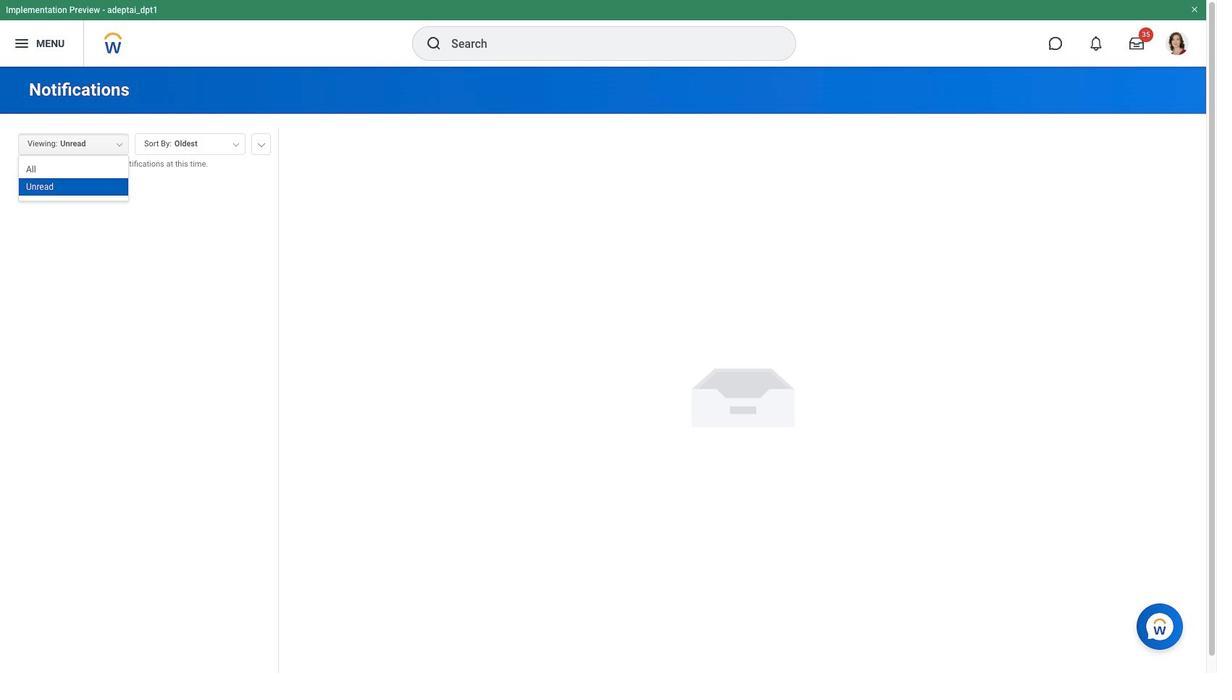 Task type: vqa. For each thing, say whether or not it's contained in the screenshot.
Profile Logan McNeil image
yes



Task type: describe. For each thing, give the bounding box(es) containing it.
inbox large image
[[1130, 36, 1144, 51]]

profile logan mcneil image
[[1166, 32, 1189, 58]]

more image
[[257, 140, 266, 147]]

inbox items list box
[[0, 181, 278, 673]]

justify image
[[13, 35, 30, 52]]



Task type: locate. For each thing, give the bounding box(es) containing it.
tab panel
[[0, 127, 278, 673]]

notifications large image
[[1089, 36, 1104, 51]]

viewing list box
[[19, 161, 128, 196]]

Search Workday  search field
[[451, 28, 766, 59]]

reading pane region
[[279, 114, 1206, 673]]

banner
[[0, 0, 1206, 67]]

main content
[[0, 67, 1206, 673]]

search image
[[425, 35, 443, 52]]

close environment banner image
[[1190, 5, 1199, 14]]



